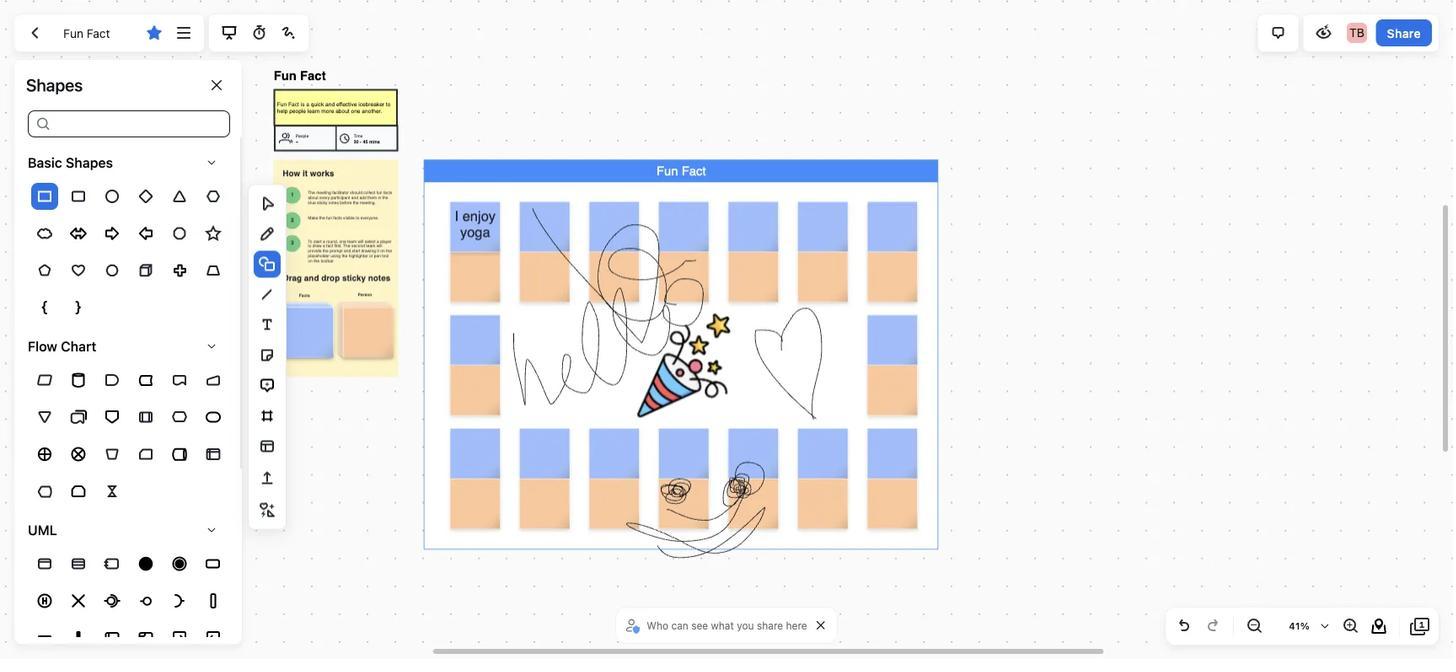 Task type: vqa. For each thing, say whether or not it's contained in the screenshot.
"Required Interface" "icon"
yes



Task type: locate. For each thing, give the bounding box(es) containing it.
delay image
[[102, 370, 122, 390]]

undo image
[[1174, 616, 1194, 636]]

laser image
[[279, 23, 299, 43]]

shapes up 'rounded square' image
[[66, 155, 113, 171]]

menu item inside uml menu
[[31, 183, 58, 210]]

41 %
[[1289, 621, 1310, 632]]

templates image
[[257, 436, 277, 456]]

hard disk image
[[169, 444, 190, 465]]

basic shapes menu item
[[14, 148, 240, 178]]

present image
[[219, 23, 239, 43]]

brace right image
[[68, 298, 89, 318]]

%
[[1300, 621, 1310, 632]]

pages image
[[1410, 616, 1430, 636]]

predefined process image
[[136, 407, 156, 427]]

star image
[[203, 223, 223, 244]]

upload image
[[257, 468, 277, 488]]

menu
[[14, 138, 244, 659]]

1 vertical spatial shapes
[[66, 155, 113, 171]]

rectangle image
[[35, 186, 55, 207]]

terminator image
[[203, 407, 223, 427]]

shapes down dashboard image
[[26, 75, 83, 95]]

cube image
[[136, 261, 156, 281]]

or image
[[35, 444, 55, 465]]

collate image
[[102, 481, 122, 502]]

cross image
[[169, 261, 190, 281]]

menu item
[[31, 183, 58, 210]]

None text field
[[52, 110, 230, 138]]

pentagon image
[[35, 261, 55, 281]]

internal storage image
[[203, 444, 223, 465]]

who can see what you share here
[[647, 620, 807, 631]]

pin right image
[[169, 628, 190, 648]]

flow chart menu item
[[14, 331, 240, 362]]

cloud image
[[35, 223, 55, 244]]

stored data image
[[136, 370, 156, 390]]

tb button
[[1344, 19, 1370, 46]]

unstar this whiteboard image
[[144, 23, 164, 43]]

2 vertical spatial uml menu
[[28, 545, 240, 659]]

mini map image
[[1369, 616, 1389, 636]]

database image
[[68, 370, 89, 390]]

3 uml menu from the top
[[28, 545, 240, 659]]

who
[[647, 620, 668, 631]]

1 uml menu from the top
[[28, 178, 240, 326]]

basic
[[28, 155, 62, 171]]

shapes
[[26, 75, 83, 95], [66, 155, 113, 171]]

chart
[[61, 339, 96, 355]]

here
[[786, 620, 807, 631]]

loop limit image
[[68, 481, 89, 502]]

arrow left-right image
[[68, 223, 89, 244]]

0 vertical spatial uml menu
[[28, 178, 240, 326]]

1 vertical spatial uml menu
[[28, 362, 240, 510]]

trapezoid image
[[203, 261, 223, 281]]

basic shapes
[[28, 155, 113, 171]]

arrow left image
[[136, 223, 156, 244]]

heart image
[[68, 261, 89, 281]]

timer image
[[249, 23, 269, 43]]

merge image
[[35, 407, 55, 427]]

uml menu
[[28, 178, 240, 326], [28, 362, 240, 510], [28, 545, 240, 659]]

activation image
[[203, 591, 223, 611]]

see
[[691, 620, 708, 631]]



Task type: describe. For each thing, give the bounding box(es) containing it.
decagon image
[[102, 261, 122, 281]]

container image
[[102, 628, 122, 648]]

rounded square image
[[68, 186, 89, 207]]

document image
[[169, 370, 190, 390]]

arrow right image
[[102, 223, 122, 244]]

deletion image
[[68, 591, 89, 611]]

octagon image
[[169, 223, 190, 244]]

brace left image
[[35, 298, 55, 318]]

hexagon image
[[203, 186, 223, 207]]

activity image
[[203, 554, 223, 574]]

pin left image
[[203, 628, 223, 648]]

0 vertical spatial shapes
[[26, 75, 83, 95]]

you
[[737, 620, 754, 631]]

dashboard image
[[24, 23, 45, 43]]

shapes inside menu item
[[66, 155, 113, 171]]

provided interface image
[[136, 591, 156, 611]]

can
[[671, 620, 688, 631]]

display image
[[35, 481, 55, 502]]

flow
[[28, 339, 57, 355]]

end image
[[169, 554, 190, 574]]

all eyes on me image
[[1314, 23, 1334, 43]]

uml
[[28, 522, 57, 538]]

component image
[[102, 554, 122, 574]]

summing junction image
[[68, 444, 89, 465]]

interface image
[[35, 554, 55, 574]]

comment panel image
[[1268, 23, 1289, 43]]

manual input image
[[203, 370, 223, 390]]

share
[[757, 620, 783, 631]]

what
[[711, 620, 734, 631]]

vertical fork image
[[68, 628, 89, 648]]

uml menu item
[[14, 515, 240, 545]]

tb
[[1350, 26, 1364, 40]]

flow chart
[[28, 339, 96, 355]]

start image
[[136, 554, 156, 574]]

data image
[[35, 370, 55, 390]]

horizontal fork image
[[35, 628, 55, 648]]

off page image
[[102, 407, 122, 427]]

circle image
[[102, 186, 122, 207]]

triangle image
[[169, 186, 190, 207]]

assembly image
[[102, 591, 122, 611]]

multiple document image
[[68, 407, 89, 427]]

zoom out image
[[1244, 616, 1264, 636]]

zoom in image
[[1340, 616, 1360, 636]]

manual operation image
[[102, 444, 122, 465]]

diamond image
[[136, 186, 156, 207]]

who can see what you share here button
[[623, 613, 811, 638]]

history pseudostate image
[[35, 591, 55, 611]]

required interface image
[[169, 591, 190, 611]]

Document name text field
[[51, 19, 138, 46]]

class image
[[68, 554, 89, 574]]

share button
[[1376, 19, 1432, 46]]

frame image
[[136, 628, 156, 648]]

menu containing basic shapes
[[14, 138, 244, 659]]

more options image
[[174, 23, 194, 43]]

41
[[1289, 621, 1300, 632]]

share
[[1387, 26, 1421, 40]]

card image
[[136, 444, 156, 465]]

preparation image
[[169, 407, 190, 427]]

2 uml menu from the top
[[28, 362, 240, 510]]

more tools image
[[257, 500, 277, 521]]



